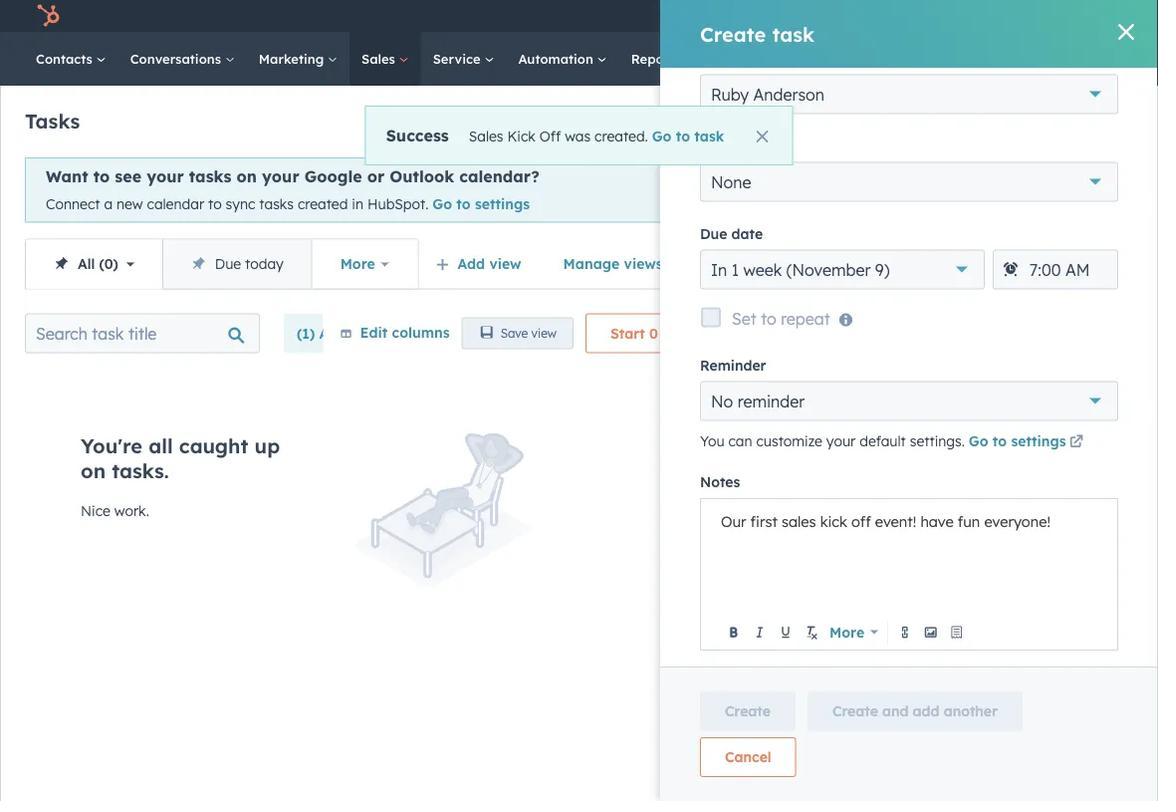 Task type: locate. For each thing, give the bounding box(es) containing it.
to inside success alert
[[676, 127, 691, 144]]

0 vertical spatial close image
[[1119, 24, 1135, 40]]

task inside banner
[[719, 114, 743, 129]]

1 horizontal spatial 0
[[650, 324, 658, 342]]

0 horizontal spatial go
[[433, 195, 452, 213]]

0 horizontal spatial more
[[340, 255, 375, 273]]

new
[[117, 195, 143, 213]]

all inside you're all caught up on tasks.
[[149, 433, 173, 458]]

create task
[[701, 21, 815, 46], [679, 114, 743, 129]]

anderson
[[754, 84, 825, 104]]

settings link
[[941, 5, 966, 26]]

1 horizontal spatial settings
[[1012, 432, 1067, 449]]

views
[[624, 255, 663, 272]]

due for due today
[[215, 255, 241, 272]]

0 vertical spatial go to settings link
[[433, 195, 530, 213]]

tasks up the sync
[[189, 166, 232, 186]]

1 horizontal spatial due
[[701, 225, 728, 242]]

HH:MM text field
[[993, 249, 1119, 289]]

on inside you're all caught up on tasks.
[[81, 458, 106, 483]]

view for add view
[[490, 255, 522, 272]]

in right created on the left of the page
[[352, 195, 364, 213]]

navigation
[[25, 239, 419, 290]]

sales for sales
[[362, 50, 399, 67]]

to
[[676, 127, 691, 144], [93, 166, 110, 186], [208, 195, 222, 213], [457, 195, 471, 213], [761, 308, 777, 328], [993, 432, 1008, 449]]

due
[[701, 225, 728, 242], [215, 255, 241, 272]]

task up queue
[[719, 114, 743, 129]]

go right settings.
[[969, 432, 989, 449]]

1 vertical spatial sales
[[469, 127, 504, 144]]

your
[[147, 166, 184, 186], [262, 166, 300, 186], [827, 432, 856, 449], [995, 478, 1024, 496], [855, 502, 884, 520], [1041, 502, 1071, 520]]

can inside now you can stay on top of your daily work, keep track of your schedule, and manage your leads all in one place.
[[871, 478, 896, 496]]

0 vertical spatial 0
[[104, 255, 113, 272]]

1 vertical spatial create task
[[679, 114, 743, 129]]

settings.
[[910, 432, 965, 449]]

in down the keep
[[1132, 502, 1144, 520]]

more for the top more popup button
[[340, 255, 375, 273]]

tasks
[[189, 166, 232, 186], [259, 195, 294, 213], [663, 324, 699, 342]]

0 vertical spatial more
[[340, 255, 375, 273]]

settings down calendar?
[[475, 195, 530, 213]]

import link
[[576, 106, 650, 138]]

1 horizontal spatial sales
[[469, 127, 504, 144]]

1 vertical spatial in
[[1132, 502, 1144, 520]]

on up nice
[[81, 458, 106, 483]]

prospecting
[[878, 170, 973, 190]]

1 vertical spatial 0
[[650, 324, 658, 342]]

settings image
[[945, 8, 963, 26]]

due for due date
[[701, 225, 728, 242]]

1 horizontal spatial on
[[237, 166, 257, 186]]

due left date
[[701, 225, 728, 242]]

1 vertical spatial close image
[[757, 131, 769, 142]]

in 1 week (november 9)
[[711, 259, 890, 279]]

1 vertical spatial more button
[[826, 618, 883, 646]]

marketing link
[[247, 32, 350, 86]]

0 horizontal spatial more button
[[312, 240, 418, 289]]

1 horizontal spatial close image
[[1119, 24, 1135, 40]]

all down the keep
[[1113, 502, 1128, 520]]

hubspot image
[[36, 4, 60, 28]]

0 vertical spatial in
[[352, 195, 364, 213]]

create task inside tasks banner
[[679, 114, 743, 129]]

view inside save view button
[[532, 326, 557, 341]]

manage views link
[[551, 244, 676, 284]]

set to repeat
[[732, 308, 831, 328]]

1 vertical spatial more
[[830, 623, 865, 641]]

no reminder button
[[701, 381, 1119, 421]]

leads
[[1075, 502, 1109, 520]]

0 horizontal spatial on
[[81, 458, 106, 483]]

search button
[[1107, 42, 1141, 76]]

cancel
[[725, 748, 772, 766]]

go to settings link down calendar?
[[433, 195, 530, 213]]

sales up tasks banner in the top of the page
[[362, 50, 399, 67]]

create inside 'button'
[[725, 703, 771, 720]]

1 horizontal spatial more
[[830, 623, 865, 641]]

in
[[352, 195, 364, 213], [1132, 502, 1144, 520]]

create button
[[701, 692, 796, 731]]

0 vertical spatial view
[[490, 255, 522, 272]]

of right top on the right bottom of page
[[978, 478, 991, 496]]

settings inside want to see your tasks on your google or outlook calendar? connect a new calendar to sync tasks created in hubspot. go to settings
[[475, 195, 530, 213]]

0 vertical spatial due
[[701, 225, 728, 242]]

1 horizontal spatial manage
[[564, 255, 620, 272]]

1 vertical spatial view
[[532, 326, 557, 341]]

0 horizontal spatial close image
[[757, 131, 769, 142]]

create left add
[[833, 703, 879, 720]]

manage left kick
[[457, 114, 503, 129]]

marketplaces image
[[870, 9, 888, 27]]

go down outlook at left
[[433, 195, 452, 213]]

1 horizontal spatial in
[[1132, 502, 1144, 520]]

1 horizontal spatial and
[[954, 502, 979, 520]]

settings up "daily"
[[1012, 432, 1067, 449]]

on up the sync
[[237, 166, 257, 186]]

and
[[954, 502, 979, 520], [883, 703, 909, 720]]

2 vertical spatial tasks
[[663, 324, 699, 342]]

create
[[701, 21, 767, 46], [679, 114, 716, 129], [725, 703, 771, 720], [833, 703, 879, 720]]

you're all caught up on tasks.
[[81, 433, 280, 483]]

0 horizontal spatial view
[[490, 255, 522, 272]]

0 vertical spatial go
[[652, 127, 672, 144]]

on left top on the right bottom of page
[[931, 478, 948, 496]]

self made menu
[[789, 0, 1135, 32]]

more
[[340, 255, 375, 273], [830, 623, 865, 641]]

add
[[913, 703, 940, 720]]

calling icon image
[[828, 8, 846, 26]]

self made button
[[1008, 0, 1133, 32]]

can right you on the right bottom of page
[[729, 432, 753, 449]]

1 vertical spatial and
[[883, 703, 909, 720]]

0 vertical spatial sales
[[362, 50, 399, 67]]

go to settings link for you can customize your default settings.
[[969, 430, 1088, 454]]

ruby
[[711, 84, 749, 104]]

start 0 tasks button
[[586, 313, 744, 353]]

add view
[[458, 255, 522, 272]]

1 vertical spatial can
[[871, 478, 896, 496]]

create up cancel
[[725, 703, 771, 720]]

see
[[115, 166, 142, 186]]

2 vertical spatial go
[[969, 432, 989, 449]]

2 horizontal spatial tasks
[[663, 324, 699, 342]]

go to task button
[[652, 127, 725, 144]]

add view button
[[423, 244, 539, 284]]

link opens in a new window image
[[1070, 430, 1084, 454], [1070, 435, 1084, 449]]

manage left views
[[564, 255, 620, 272]]

view for save view
[[532, 326, 557, 341]]

0 vertical spatial can
[[729, 432, 753, 449]]

Search task title search field
[[25, 313, 260, 353]]

navigation containing all
[[25, 239, 419, 290]]

0 horizontal spatial sales
[[362, 50, 399, 67]]

0 vertical spatial manage
[[457, 114, 503, 129]]

0 horizontal spatial settings
[[475, 195, 530, 213]]

sales link
[[350, 32, 421, 86]]

manage for manage queues
[[457, 114, 503, 129]]

manage views
[[564, 255, 663, 272]]

was
[[565, 127, 591, 144]]

close image up search icon
[[1119, 24, 1135, 40]]

more inside navigation
[[340, 255, 375, 273]]

go to settings link inside want to see your tasks on your google or outlook calendar? alert
[[433, 195, 530, 213]]

tasks.
[[112, 458, 169, 483]]

all right you're in the left bottom of the page
[[149, 433, 173, 458]]

0 vertical spatial settings
[[475, 195, 530, 213]]

and left add
[[883, 703, 909, 720]]

and down top on the right bottom of page
[[954, 502, 979, 520]]

0 horizontal spatial due
[[215, 255, 241, 272]]

task inside success alert
[[695, 127, 725, 144]]

1 vertical spatial go
[[433, 195, 452, 213]]

on inside now you can stay on top of your daily work, keep track of your schedule, and manage your leads all in one place.
[[931, 478, 948, 496]]

0 vertical spatial all
[[149, 433, 173, 458]]

close image right queue
[[757, 131, 769, 142]]

help button
[[904, 0, 937, 32]]

of left off
[[838, 502, 851, 520]]

track
[[800, 502, 834, 520]]

0 vertical spatial of
[[978, 478, 991, 496]]

1 vertical spatial due
[[215, 255, 241, 272]]

all inside now you can stay on top of your daily work, keep track of your schedule, and manage your leads all in one place.
[[1113, 502, 1128, 520]]

0 horizontal spatial can
[[729, 432, 753, 449]]

1 horizontal spatial view
[[532, 326, 557, 341]]

work,
[[1064, 478, 1099, 496]]

1 horizontal spatial all
[[1113, 502, 1128, 520]]

to left queue
[[676, 127, 691, 144]]

on for now you can stay on top of your daily work, keep track of your schedule, and manage your leads all in one place.
[[931, 478, 948, 496]]

1 vertical spatial tasks
[[259, 195, 294, 213]]

go inside want to see your tasks on your google or outlook calendar? connect a new calendar to sync tasks created in hubspot. go to settings
[[433, 195, 452, 213]]

sales inside success alert
[[469, 127, 504, 144]]

sales for sales kick off was created. go to task
[[469, 127, 504, 144]]

in 1 week (november 9) button
[[701, 249, 986, 289]]

1 horizontal spatial of
[[978, 478, 991, 496]]

add
[[458, 255, 485, 272]]

0
[[104, 255, 113, 272], [650, 324, 658, 342]]

1 vertical spatial manage
[[564, 255, 620, 272]]

your up calendar
[[147, 166, 184, 186]]

schedule,
[[888, 502, 950, 520]]

manage
[[983, 502, 1037, 520]]

sales left kick
[[469, 127, 504, 144]]

1 horizontal spatial go
[[652, 127, 672, 144]]

0 horizontal spatial of
[[838, 502, 851, 520]]

1 link opens in a new window image from the top
[[1070, 430, 1084, 454]]

0 right 'all' at the left top of page
[[104, 255, 113, 272]]

0 horizontal spatial and
[[883, 703, 909, 720]]

go right 'created.'
[[652, 127, 672, 144]]

0 horizontal spatial tasks
[[189, 166, 232, 186]]

1 horizontal spatial can
[[871, 478, 896, 496]]

you
[[701, 432, 725, 449]]

tasks right the sync
[[259, 195, 294, 213]]

save view
[[501, 326, 557, 341]]

(
[[99, 255, 104, 272]]

0 vertical spatial more button
[[312, 240, 418, 289]]

0 horizontal spatial manage
[[457, 114, 503, 129]]

view
[[490, 255, 522, 272], [532, 326, 557, 341]]

2 horizontal spatial on
[[931, 478, 948, 496]]

0 horizontal spatial 0
[[104, 255, 113, 272]]

sales
[[362, 50, 399, 67], [469, 127, 504, 144]]

due date
[[701, 225, 763, 242]]

the
[[1091, 150, 1116, 170]]

more for the rightmost more popup button
[[830, 623, 865, 641]]

create task up queue
[[679, 114, 743, 129]]

task down ruby
[[695, 127, 725, 144]]

close image
[[1119, 24, 1135, 40], [757, 131, 769, 142]]

daily
[[1028, 478, 1060, 496]]

no reminder
[[711, 391, 805, 411]]

view right add
[[490, 255, 522, 272]]

more button
[[312, 240, 418, 289], [826, 618, 883, 646]]

1 vertical spatial go to settings link
[[969, 430, 1088, 454]]

notes
[[701, 473, 741, 491]]

your up manage
[[995, 478, 1024, 496]]

self
[[1042, 7, 1065, 24]]

marketing
[[259, 50, 328, 67]]

0 horizontal spatial in
[[352, 195, 364, 213]]

automation
[[519, 50, 598, 67]]

2 link opens in a new window image from the top
[[1070, 435, 1084, 449]]

create up queue
[[679, 114, 716, 129]]

view right save
[[532, 326, 557, 341]]

due left today
[[215, 255, 241, 272]]

assignee
[[319, 324, 381, 342]]

task left calling icon
[[773, 21, 815, 46]]

create task up the ruby anderson
[[701, 21, 815, 46]]

go to settings link
[[433, 195, 530, 213], [969, 430, 1088, 454]]

0 horizontal spatial all
[[149, 433, 173, 458]]

to left see on the left
[[93, 166, 110, 186]]

contacts
[[36, 50, 96, 67]]

can
[[729, 432, 753, 449], [871, 478, 896, 496]]

google
[[305, 166, 362, 186]]

1 horizontal spatial tasks
[[259, 195, 294, 213]]

create task link
[[662, 106, 760, 138]]

set
[[732, 308, 757, 328]]

1 horizontal spatial go to settings link
[[969, 430, 1088, 454]]

0 right start at the top right
[[650, 324, 658, 342]]

manage inside tasks banner
[[457, 114, 503, 129]]

can right you
[[871, 478, 896, 496]]

1 vertical spatial all
[[1113, 502, 1128, 520]]

(1) assignee
[[297, 324, 381, 342]]

task
[[773, 21, 815, 46], [719, 114, 743, 129], [695, 127, 725, 144]]

service
[[433, 50, 485, 67]]

0 vertical spatial and
[[954, 502, 979, 520]]

your left default
[[827, 432, 856, 449]]

go to settings link up "daily"
[[969, 430, 1088, 454]]

fun
[[958, 513, 981, 530]]

first
[[751, 513, 778, 530]]

0 horizontal spatial go to settings link
[[433, 195, 530, 213]]

tasks right start at the top right
[[663, 324, 699, 342]]

now
[[810, 478, 840, 496]]

reminder
[[738, 391, 805, 411]]

default
[[860, 432, 907, 449]]

create and add another
[[833, 703, 998, 720]]

today
[[245, 255, 284, 272]]

view inside add view popup button
[[490, 255, 522, 272]]



Task type: vqa. For each thing, say whether or not it's contained in the screenshot.
"FIRST"
yes



Task type: describe. For each thing, give the bounding box(es) containing it.
to down calendar?
[[457, 195, 471, 213]]

week
[[744, 259, 783, 279]]

close image inside success alert
[[757, 131, 769, 142]]

calling icon button
[[820, 3, 854, 29]]

due today link
[[162, 240, 312, 289]]

on inside want to see your tasks on your google or outlook calendar? connect a new calendar to sync tasks created in hubspot. go to settings
[[237, 166, 257, 186]]

caught
[[179, 433, 249, 458]]

one
[[939, 526, 963, 543]]

kick
[[821, 513, 848, 530]]

create and add another button
[[808, 692, 1023, 731]]

your down you
[[855, 502, 884, 520]]

save view button
[[462, 317, 574, 349]]

on for you're all caught up on tasks.
[[81, 458, 106, 483]]

calendar?
[[460, 166, 540, 186]]

service link
[[421, 32, 507, 86]]

manage queues
[[457, 114, 547, 129]]

in inside want to see your tasks on your google or outlook calendar? connect a new calendar to sync tasks created in hubspot. go to settings
[[352, 195, 364, 213]]

nice work.
[[81, 502, 149, 519]]

our first sales kick off event! have fun everyone!
[[721, 513, 1051, 530]]

all ( 0 )
[[78, 255, 118, 272]]

ruby anderson
[[711, 84, 825, 104]]

upgrade link
[[791, 5, 816, 26]]

off
[[852, 513, 872, 530]]

edit columns
[[360, 323, 450, 341]]

0 inside button
[[650, 324, 658, 342]]

sales
[[782, 513, 817, 530]]

(1)
[[297, 324, 315, 342]]

made
[[1069, 7, 1103, 24]]

your down "daily"
[[1041, 502, 1071, 520]]

(november
[[787, 259, 871, 279]]

edit
[[360, 323, 388, 341]]

1 vertical spatial of
[[838, 502, 851, 520]]

notifications button
[[970, 0, 1004, 32]]

import
[[593, 114, 633, 129]]

to right set
[[761, 308, 777, 328]]

due today
[[215, 255, 284, 272]]

have
[[921, 513, 954, 530]]

now you can stay on top of your daily work, keep track of your schedule, and manage your leads all in one place.
[[800, 478, 1144, 543]]

tasks inside button
[[663, 324, 699, 342]]

customize
[[757, 432, 823, 449]]

manage queues link
[[440, 106, 564, 138]]

work.
[[114, 502, 149, 519]]

go to settings
[[969, 432, 1067, 449]]

calendar
[[147, 195, 204, 213]]

event!
[[876, 513, 917, 530]]

to right settings.
[[993, 432, 1008, 449]]

created
[[298, 195, 348, 213]]

panel
[[865, 150, 910, 170]]

automation link
[[507, 32, 620, 86]]

created.
[[595, 127, 649, 144]]

columns
[[392, 323, 450, 341]]

and inside now you can stay on top of your daily work, keep track of your schedule, and manage your leads all in one place.
[[954, 502, 979, 520]]

due date element
[[993, 249, 1119, 289]]

conversations link
[[118, 32, 247, 86]]

upgrade image
[[794, 8, 812, 26]]

conversations
[[130, 50, 225, 67]]

everyone!
[[985, 513, 1051, 530]]

reminder
[[701, 356, 767, 374]]

none
[[711, 172, 752, 192]]

help image
[[911, 9, 929, 27]]

start 0 tasks
[[611, 324, 699, 342]]

ruby anderson button
[[701, 74, 1119, 114]]

manage for manage views
[[564, 255, 620, 272]]

in inside now you can stay on top of your daily work, keep track of your schedule, and manage your leads all in one place.
[[1132, 502, 1144, 520]]

success
[[386, 125, 449, 145]]

and inside "button"
[[883, 703, 909, 720]]

2 horizontal spatial go
[[969, 432, 989, 449]]

another
[[944, 703, 998, 720]]

self made
[[1042, 7, 1103, 24]]

keep
[[1103, 478, 1134, 496]]

has
[[915, 150, 943, 170]]

by
[[1066, 150, 1086, 170]]

start
[[611, 324, 646, 342]]

your up created on the left of the page
[[262, 166, 300, 186]]

tasks
[[25, 108, 80, 133]]

ruby anderson image
[[1020, 7, 1038, 25]]

0 inside navigation
[[104, 255, 113, 272]]

1
[[732, 259, 740, 279]]

Search HubSpot search field
[[879, 42, 1123, 76]]

tasks banner
[[25, 100, 760, 138]]

reporting link
[[620, 32, 721, 86]]

kick
[[508, 127, 536, 144]]

create inside tasks banner
[[679, 114, 716, 129]]

want
[[46, 166, 88, 186]]

9)
[[876, 259, 890, 279]]

want to see your tasks on your google or outlook calendar? alert
[[25, 157, 760, 223]]

save
[[501, 326, 528, 341]]

reporting
[[631, 50, 699, 67]]

(1) assignee button
[[284, 313, 408, 353]]

top
[[952, 478, 974, 496]]

connect
[[46, 195, 100, 213]]

success alert
[[365, 106, 793, 165]]

notifications image
[[978, 9, 996, 27]]

go inside success alert
[[652, 127, 672, 144]]

this panel has been replaced by the prospecting workspace
[[828, 150, 1116, 190]]

edit columns button
[[339, 320, 450, 346]]

0 vertical spatial tasks
[[189, 166, 232, 186]]

repeat
[[781, 308, 831, 328]]

to left the sync
[[208, 195, 222, 213]]

0 vertical spatial create task
[[701, 21, 815, 46]]

close image
[[723, 182, 735, 194]]

been
[[948, 150, 987, 170]]

search image
[[1117, 52, 1131, 66]]

stay
[[899, 478, 927, 496]]

1 horizontal spatial more button
[[826, 618, 883, 646]]

1 vertical spatial settings
[[1012, 432, 1067, 449]]

create up ruby
[[701, 21, 767, 46]]

you're
[[81, 433, 143, 458]]

create inside "button"
[[833, 703, 879, 720]]

all
[[78, 255, 95, 272]]

outlook
[[390, 166, 455, 186]]

our
[[721, 513, 747, 530]]

go to settings link for connect a new calendar to sync tasks created in hubspot.
[[433, 195, 530, 213]]

no
[[711, 391, 734, 411]]

cancel button
[[701, 737, 797, 777]]

or
[[367, 166, 385, 186]]



